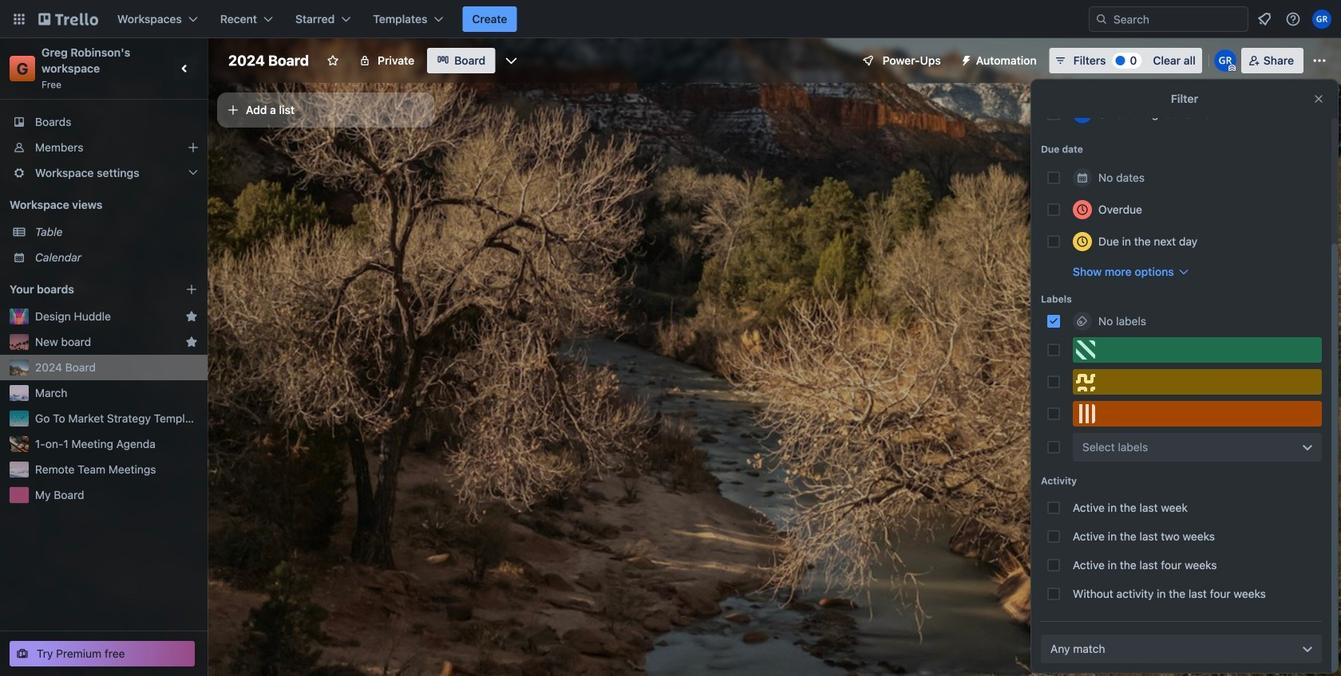 Task type: describe. For each thing, give the bounding box(es) containing it.
Board name text field
[[220, 48, 317, 73]]

workspace navigation collapse icon image
[[174, 57, 196, 80]]

primary element
[[0, 0, 1341, 38]]

open information menu image
[[1285, 11, 1301, 27]]

search image
[[1095, 13, 1108, 26]]

0 notifications image
[[1255, 10, 1274, 29]]

1 horizontal spatial greg robinson (gregrobinson96) image
[[1312, 10, 1331, 29]]



Task type: vqa. For each thing, say whether or not it's contained in the screenshot.
1-on-1 Meeting Agenda button
no



Task type: locate. For each thing, give the bounding box(es) containing it.
1 starred icon image from the top
[[185, 311, 198, 323]]

color: green, title: none element
[[1073, 338, 1322, 363]]

customize views image
[[503, 53, 519, 69]]

show menu image
[[1312, 53, 1327, 69]]

this member is an admin of this board. image
[[1228, 65, 1236, 72]]

1 vertical spatial starred icon image
[[185, 336, 198, 349]]

sm image
[[954, 48, 976, 70]]

0 vertical spatial starred icon image
[[185, 311, 198, 323]]

back to home image
[[38, 6, 98, 32]]

starred icon image
[[185, 311, 198, 323], [185, 336, 198, 349]]

greg robinson (gregrobinson96) image
[[1214, 49, 1236, 72]]

1 vertical spatial greg robinson (gregrobinson96) image
[[1073, 104, 1092, 124]]

greg robinson (gregrobinson96) image
[[1312, 10, 1331, 29], [1073, 104, 1092, 124]]

2 starred icon image from the top
[[185, 336, 198, 349]]

color: orange, title: none element
[[1073, 402, 1322, 427]]

color: yellow, title: none element
[[1073, 370, 1322, 395]]

star or unstar board image
[[327, 54, 339, 67]]

your boards with 8 items element
[[10, 280, 161, 299]]

close popover image
[[1312, 93, 1325, 105]]

add board image
[[185, 283, 198, 296]]

0 horizontal spatial greg robinson (gregrobinson96) image
[[1073, 104, 1092, 124]]

0 vertical spatial greg robinson (gregrobinson96) image
[[1312, 10, 1331, 29]]

Search field
[[1089, 6, 1248, 32]]



